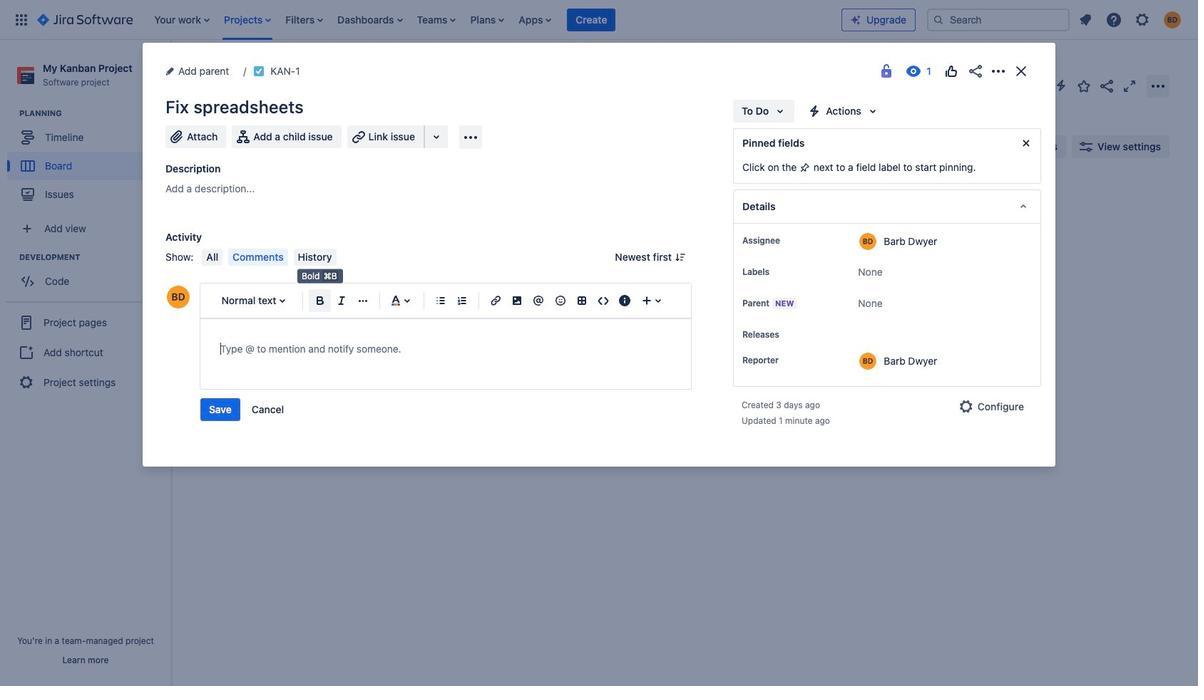 Task type: locate. For each thing, give the bounding box(es) containing it.
heading
[[19, 108, 170, 119], [19, 252, 170, 263]]

list item
[[150, 0, 214, 40], [220, 0, 276, 40], [281, 0, 328, 40], [333, 0, 407, 40], [413, 0, 460, 40], [466, 0, 509, 40], [515, 0, 556, 40], [567, 0, 616, 40]]

tooltip
[[297, 270, 343, 284]]

primary element
[[9, 0, 842, 40]]

enter full screen image
[[1121, 77, 1139, 95]]

list
[[147, 0, 842, 40], [1073, 7, 1190, 32]]

add image, video, or file image
[[509, 292, 526, 310]]

1 vertical spatial heading
[[19, 252, 170, 263]]

add app image
[[462, 129, 479, 146]]

group
[[7, 108, 170, 213], [7, 252, 170, 300], [6, 302, 166, 403], [200, 399, 293, 422]]

3 list item from the left
[[281, 0, 328, 40]]

hide message image
[[1018, 135, 1035, 152]]

jira software image
[[37, 11, 133, 28], [37, 11, 133, 28]]

2 heading from the top
[[19, 252, 170, 263]]

vote options: no one has voted for this issue yet. image
[[943, 63, 960, 80]]

mention image
[[530, 292, 547, 310]]

sidebar element
[[0, 40, 171, 687]]

dialog
[[143, 43, 1056, 467]]

1 heading from the top
[[19, 108, 170, 119]]

menu bar
[[199, 249, 339, 266]]

1 list item from the left
[[150, 0, 214, 40]]

0 horizontal spatial list
[[147, 0, 842, 40]]

info panel image
[[616, 292, 633, 310]]

None search field
[[927, 8, 1070, 31]]

star kan board image
[[1076, 77, 1093, 95]]

1 horizontal spatial list
[[1073, 7, 1190, 32]]

italic ⌘i image
[[333, 292, 350, 310]]

banner
[[0, 0, 1198, 40]]

search image
[[933, 14, 945, 25]]

5 list item from the left
[[413, 0, 460, 40]]

emoji image
[[552, 292, 569, 310]]

create column image
[[806, 187, 823, 204]]

0 vertical spatial heading
[[19, 108, 170, 119]]

code snippet image
[[595, 292, 612, 310]]

table image
[[573, 292, 590, 310]]

assignee pin to top. only you can see pinned fields. image
[[783, 235, 795, 247]]

details element
[[733, 190, 1042, 224]]



Task type: describe. For each thing, give the bounding box(es) containing it.
add people image
[[351, 138, 368, 156]]

reporter pin to top. only you can see pinned fields. image
[[782, 355, 793, 367]]

bullet list ⌘⇧8 image
[[432, 292, 449, 310]]

task image
[[212, 258, 223, 270]]

labels pin to top. only you can see pinned fields. image
[[773, 267, 784, 278]]

bold ⌘b image
[[311, 292, 329, 310]]

Comment - Main content area, start typing to enter text. text field
[[220, 341, 671, 358]]

actions image
[[990, 63, 1007, 80]]

link web pages and more image
[[428, 128, 445, 146]]

more formatting image
[[355, 292, 372, 310]]

2 list item from the left
[[220, 0, 276, 40]]

link image
[[487, 292, 504, 310]]

8 list item from the left
[[567, 0, 616, 40]]

more information about barb dwyer image
[[860, 353, 877, 370]]

more information about barb dwyer image
[[860, 233, 877, 250]]

4 list item from the left
[[333, 0, 407, 40]]

Search field
[[927, 8, 1070, 31]]

7 list item from the left
[[515, 0, 556, 40]]

6 list item from the left
[[466, 0, 509, 40]]

Search this board text field
[[201, 134, 267, 160]]

close image
[[1013, 63, 1030, 80]]

numbered list ⌘⇧7 image
[[454, 292, 471, 310]]



Task type: vqa. For each thing, say whether or not it's contained in the screenshot.
Notifications icon
no



